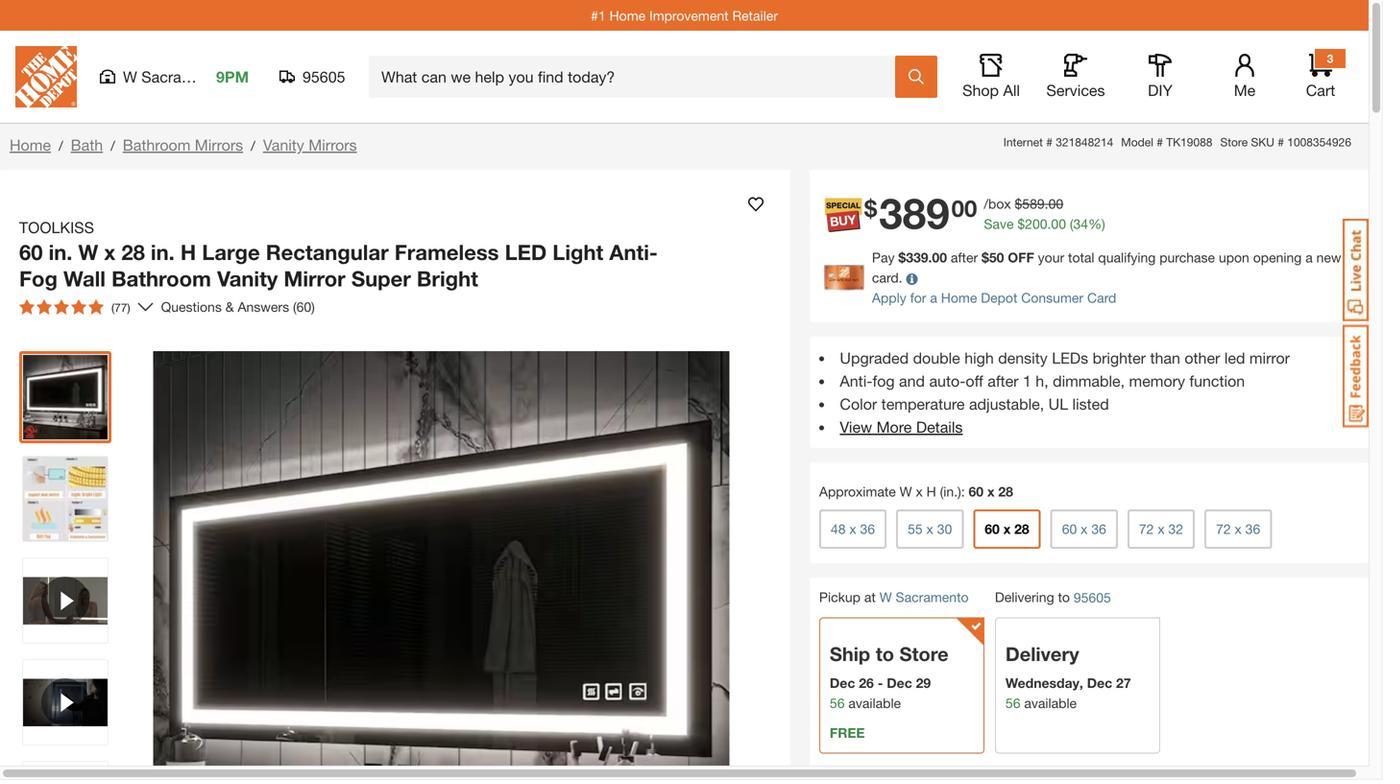 Task type: vqa. For each thing, say whether or not it's contained in the screenshot.
I want to open a new Pro Xtra account IMAGE
no



Task type: describe. For each thing, give the bounding box(es) containing it.
6328674054112 image
[[23, 763, 108, 781]]

95605 link
[[1074, 588, 1111, 608]]

dimmable,
[[1053, 372, 1125, 390]]

2 dec from the left
[[887, 676, 912, 691]]

large
[[202, 240, 260, 265]]

1 in. from the left
[[49, 240, 72, 265]]

60 x 28 button
[[973, 510, 1041, 549]]

card.
[[872, 270, 902, 286]]

3 # from the left
[[1278, 135, 1284, 149]]

x left (in.) at right
[[916, 484, 923, 500]]

36 for 60 x 36
[[1091, 521, 1106, 537]]

delivery wednesday, dec 27 56 available
[[1006, 643, 1131, 712]]

pickup at w sacramento
[[819, 590, 969, 606]]

6323653999112 image
[[23, 661, 108, 745]]

0 vertical spatial vanity
[[263, 136, 304, 154]]

28 inside toolkiss 60 in. w x 28 in. h large rectangular frameless led light anti- fog wall bathroom vanity mirror super bright
[[121, 240, 145, 265]]

available inside delivery wednesday, dec 27 56 available
[[1024, 696, 1077, 712]]

for
[[910, 290, 926, 306]]

density
[[998, 349, 1048, 367]]

56 inside delivery wednesday, dec 27 56 available
[[1006, 696, 1021, 712]]

(77) link
[[12, 292, 153, 323]]

589
[[1022, 196, 1045, 212]]

brighter
[[1093, 349, 1146, 367]]

internet # 321848214 model # tk19088 store sku # 1008354926
[[1004, 135, 1351, 149]]

led
[[505, 240, 547, 265]]

60 right 30
[[985, 521, 1000, 537]]

95605 inside button
[[303, 68, 345, 86]]

%)
[[1088, 216, 1105, 232]]

#1
[[591, 7, 606, 23]]

55
[[908, 521, 923, 537]]

1 horizontal spatial store
[[1220, 135, 1248, 149]]

29
[[916, 676, 931, 691]]

72 x 36
[[1216, 521, 1260, 537]]

me button
[[1214, 54, 1276, 100]]

fog
[[873, 372, 895, 390]]

listed
[[1072, 395, 1109, 413]]

0 horizontal spatial a
[[930, 290, 937, 306]]

me
[[1234, 81, 1256, 99]]

-
[[878, 676, 883, 691]]

anti- inside upgraded double high density leds brighter than other led mirror anti-fog and auto-off after 1 h, dimmable, memory function color temperature adjustable, ul listed view more details
[[840, 372, 873, 390]]

ship to store dec 26 - dec 29 56 available
[[830, 643, 949, 712]]

What can we help you find today? search field
[[381, 57, 894, 97]]

3
[[1327, 52, 1334, 65]]

x right the :
[[987, 484, 995, 500]]

6316961989112 image
[[23, 559, 108, 644]]

model
[[1121, 135, 1153, 149]]

x for 55 x 30
[[926, 521, 933, 537]]

48
[[831, 521, 846, 537]]

cart
[[1306, 81, 1335, 99]]

your
[[1038, 250, 1064, 265]]

$ right pay
[[898, 250, 906, 265]]

internet
[[1004, 135, 1043, 149]]

total
[[1068, 250, 1095, 265]]

ul
[[1049, 395, 1068, 413]]

48 x 36
[[831, 521, 875, 537]]

55 x 30
[[908, 521, 952, 537]]

consumer
[[1021, 290, 1084, 306]]

after inside upgraded double high density leds brighter than other led mirror anti-fog and auto-off after 1 h, dimmable, memory function color temperature adjustable, ul listed view more details
[[988, 372, 1019, 390]]

apply for a home depot consumer card
[[872, 290, 1116, 306]]

the home depot logo image
[[15, 46, 77, 108]]

dec inside delivery wednesday, dec 27 56 available
[[1087, 676, 1112, 691]]

60 x 36
[[1062, 521, 1106, 537]]

1 dec from the left
[[830, 676, 855, 691]]

services
[[1046, 81, 1105, 99]]

pickup
[[819, 590, 861, 606]]

upon
[[1219, 250, 1250, 265]]

&
[[225, 299, 234, 315]]

other
[[1185, 349, 1220, 367]]

tk19088
[[1166, 135, 1213, 149]]

339.00
[[906, 250, 947, 265]]

:
[[961, 484, 965, 500]]

60 right 60 x 28
[[1062, 521, 1077, 537]]

shop
[[963, 81, 999, 99]]

28 inside 60 x 28 button
[[1014, 521, 1029, 537]]

high
[[965, 349, 994, 367]]

1 vertical spatial .
[[1047, 216, 1051, 232]]

200
[[1025, 216, 1047, 232]]

more
[[877, 418, 912, 436]]

to for store
[[876, 643, 894, 666]]

vanity mirrors link
[[263, 136, 357, 154]]

sku
[[1251, 135, 1275, 149]]

view
[[840, 418, 872, 436]]

questions
[[161, 299, 222, 315]]

pay $ 339.00 after $ 50 off
[[872, 250, 1034, 265]]

anti- inside toolkiss 60 in. w x 28 in. h large rectangular frameless led light anti- fog wall bathroom vanity mirror super bright
[[609, 240, 658, 265]]

1 mirrors from the left
[[195, 136, 243, 154]]

wednesday,
[[1006, 676, 1083, 691]]

approximate w x h (in.) : 60 x 28
[[819, 484, 1013, 500]]

30
[[937, 521, 952, 537]]

improvement
[[649, 7, 729, 23]]

2 # from the left
[[1157, 135, 1163, 149]]

delivering to 95605
[[995, 590, 1111, 606]]

bulit in double led light strip toolkiss vanity mirrors tk19088 64.0 image
[[23, 355, 108, 440]]

all
[[1003, 81, 1020, 99]]

questions & answers (60)
[[161, 299, 315, 315]]

leds
[[1052, 349, 1088, 367]]

ship
[[830, 643, 870, 666]]

bath
[[71, 136, 103, 154]]

$ inside the $ 389 00
[[864, 195, 877, 222]]

(77) button
[[12, 292, 138, 323]]

48 x 36 button
[[819, 510, 887, 549]]

55 x 30 button
[[896, 510, 964, 549]]

32
[[1168, 521, 1183, 537]]

vanity inside toolkiss 60 in. w x 28 in. h large rectangular frameless led light anti- fog wall bathroom vanity mirror super bright
[[217, 266, 278, 292]]

toolkiss 60 in. w x 28 in. h large rectangular frameless led light anti- fog wall bathroom vanity mirror super bright
[[19, 219, 658, 292]]

2 in. from the left
[[151, 240, 175, 265]]



Task type: locate. For each thing, give the bounding box(es) containing it.
60 x 28
[[985, 521, 1029, 537]]

9pm
[[216, 68, 249, 86]]

2 available from the left
[[1024, 696, 1077, 712]]

0 vertical spatial to
[[1058, 590, 1070, 606]]

1 horizontal spatial dec
[[887, 676, 912, 691]]

1 vertical spatial 28
[[998, 484, 1013, 500]]

at
[[864, 590, 876, 606]]

(77)
[[111, 301, 130, 315]]

/
[[59, 138, 63, 154], [111, 138, 115, 154], [251, 138, 255, 154]]

a inside the your total qualifying purchase upon opening a new card.
[[1306, 250, 1313, 265]]

0 vertical spatial a
[[1306, 250, 1313, 265]]

2 horizontal spatial home
[[941, 290, 977, 306]]

apply now image
[[824, 265, 872, 291]]

2 vertical spatial 28
[[1014, 521, 1029, 537]]

1 horizontal spatial h
[[927, 484, 936, 500]]

sacramento right at
[[896, 590, 969, 606]]

mirrors down 9pm
[[195, 136, 243, 154]]

w right at
[[880, 590, 892, 606]]

72 for 72 x 32
[[1139, 521, 1154, 537]]

in.
[[49, 240, 72, 265], [151, 240, 175, 265]]

sacramento
[[141, 68, 225, 86], [896, 590, 969, 606]]

/box $ 589 . 00 save $ 200 . 00 ( 34 %)
[[984, 196, 1105, 232]]

card
[[1087, 290, 1116, 306]]

h left (in.) at right
[[927, 484, 936, 500]]

2 / from the left
[[111, 138, 115, 154]]

95605 right delivering
[[1074, 590, 1111, 606]]

1 horizontal spatial 36
[[1091, 521, 1106, 537]]

/box
[[984, 196, 1011, 212]]

1 horizontal spatial home
[[610, 7, 646, 23]]

0 vertical spatial after
[[951, 250, 978, 265]]

/ right bath
[[111, 138, 115, 154]]

bathroom up questions
[[112, 266, 211, 292]]

1 vertical spatial after
[[988, 372, 1019, 390]]

$ left 389
[[864, 195, 877, 222]]

(
[[1070, 216, 1073, 232]]

home left "depot"
[[941, 290, 977, 306]]

26
[[859, 676, 874, 691]]

x for 72 x 32
[[1158, 521, 1165, 537]]

0 vertical spatial sacramento
[[141, 68, 225, 86]]

x for 60 x 36
[[1081, 521, 1088, 537]]

1 36 from the left
[[860, 521, 875, 537]]

0 horizontal spatial 95605
[[303, 68, 345, 86]]

depot
[[981, 290, 1018, 306]]

36 left 72 x 32
[[1091, 521, 1106, 537]]

opening
[[1253, 250, 1302, 265]]

store
[[1220, 135, 1248, 149], [900, 643, 949, 666]]

36 for 72 x 36
[[1246, 521, 1260, 537]]

apply for a home depot consumer card link
[[872, 290, 1116, 306]]

$ right save
[[1018, 216, 1025, 232]]

1 horizontal spatial anti-
[[840, 372, 873, 390]]

a right for
[[930, 290, 937, 306]]

0 horizontal spatial /
[[59, 138, 63, 154]]

. left (
[[1047, 216, 1051, 232]]

1 vertical spatial 95605
[[1074, 590, 1111, 606]]

rectangular
[[266, 240, 389, 265]]

vanity up questions & answers (60)
[[217, 266, 278, 292]]

h inside toolkiss 60 in. w x 28 in. h large rectangular frameless led light anti- fog wall bathroom vanity mirror super bright
[[180, 240, 196, 265]]

apply
[[872, 290, 906, 306]]

delivery
[[1006, 643, 1079, 666]]

bath link
[[71, 136, 103, 154]]

adjustable,
[[969, 395, 1044, 413]]

info image
[[906, 274, 918, 285]]

00 left (
[[1051, 216, 1066, 232]]

0 horizontal spatial dec
[[830, 676, 855, 691]]

and
[[899, 372, 925, 390]]

1 vertical spatial home
[[10, 136, 51, 154]]

36 for 48 x 36
[[860, 521, 875, 537]]

0 horizontal spatial home
[[10, 136, 51, 154]]

store left sku
[[1220, 135, 1248, 149]]

28 up (77)
[[121, 240, 145, 265]]

3 36 from the left
[[1246, 521, 1260, 537]]

1 vertical spatial bathroom
[[112, 266, 211, 292]]

95605 button
[[280, 67, 346, 86]]

0 horizontal spatial sacramento
[[141, 68, 225, 86]]

1 horizontal spatial a
[[1306, 250, 1313, 265]]

1 # from the left
[[1046, 135, 1053, 149]]

upgraded double high density leds brighter than other led mirror anti-fog and auto-off after 1 h, dimmable, memory function color temperature adjustable, ul listed view more details
[[840, 349, 1290, 436]]

56
[[830, 696, 845, 712], [1006, 696, 1021, 712]]

a left new
[[1306, 250, 1313, 265]]

0 vertical spatial bathroom
[[123, 136, 191, 154]]

# right internet
[[1046, 135, 1053, 149]]

0 horizontal spatial #
[[1046, 135, 1053, 149]]

0 horizontal spatial after
[[951, 250, 978, 265]]

1008354926
[[1287, 135, 1351, 149]]

diy
[[1148, 81, 1173, 99]]

3 dec from the left
[[1087, 676, 1112, 691]]

.
[[1045, 196, 1048, 212], [1047, 216, 1051, 232]]

to left 95605 link
[[1058, 590, 1070, 606]]

/ left bath link
[[59, 138, 63, 154]]

bulit in double led light strip toolkiss vanity mirrors tk19088 e1.1 image
[[23, 457, 108, 542]]

0 horizontal spatial to
[[876, 643, 894, 666]]

vanity down 95605 button
[[263, 136, 304, 154]]

to inside delivering to 95605
[[1058, 590, 1070, 606]]

x left 32
[[1158, 521, 1165, 537]]

28 up 60 x 28
[[998, 484, 1013, 500]]

1 horizontal spatial /
[[111, 138, 115, 154]]

shop all
[[963, 81, 1020, 99]]

72 for 72 x 36
[[1216, 521, 1231, 537]]

temperature
[[881, 395, 965, 413]]

x right 55
[[926, 521, 933, 537]]

72 x 32 button
[[1128, 510, 1195, 549]]

1 vertical spatial to
[[876, 643, 894, 666]]

0 horizontal spatial anti-
[[609, 240, 658, 265]]

led
[[1225, 349, 1245, 367]]

cart 3
[[1306, 52, 1335, 99]]

28 left 60 x 36
[[1014, 521, 1029, 537]]

2 horizontal spatial 28
[[1014, 521, 1029, 537]]

1 vertical spatial a
[[930, 290, 937, 306]]

00 left /box
[[952, 195, 977, 222]]

retailer
[[732, 7, 778, 23]]

in. up questions
[[151, 240, 175, 265]]

0 horizontal spatial 56
[[830, 696, 845, 712]]

1 horizontal spatial after
[[988, 372, 1019, 390]]

than
[[1150, 349, 1180, 367]]

. up 200
[[1045, 196, 1048, 212]]

pay
[[872, 250, 895, 265]]

72 left 32
[[1139, 521, 1154, 537]]

frameless
[[395, 240, 499, 265]]

anti- right light
[[609, 240, 658, 265]]

your total qualifying purchase upon opening a new card.
[[872, 250, 1341, 286]]

feedback link image
[[1343, 325, 1369, 428]]

new
[[1317, 250, 1341, 265]]

approximate
[[819, 484, 896, 500]]

2 72 from the left
[[1216, 521, 1231, 537]]

2 36 from the left
[[1091, 521, 1106, 537]]

1 horizontal spatial sacramento
[[896, 590, 969, 606]]

0 horizontal spatial 36
[[860, 521, 875, 537]]

view more details link
[[840, 418, 963, 436]]

72 x 32
[[1139, 521, 1183, 537]]

x right 48
[[849, 521, 856, 537]]

color
[[840, 395, 877, 413]]

dec left the 27
[[1087, 676, 1112, 691]]

# right model
[[1157, 135, 1163, 149]]

0 horizontal spatial store
[[900, 643, 949, 666]]

50
[[989, 250, 1004, 265]]

answers
[[238, 299, 289, 315]]

available down the wednesday,
[[1024, 696, 1077, 712]]

w up wall
[[78, 240, 98, 265]]

x
[[104, 240, 115, 265], [916, 484, 923, 500], [987, 484, 995, 500], [849, 521, 856, 537], [926, 521, 933, 537], [1004, 521, 1011, 537], [1081, 521, 1088, 537], [1158, 521, 1165, 537], [1235, 521, 1242, 537]]

$ left off
[[982, 250, 989, 265]]

00 inside the $ 389 00
[[952, 195, 977, 222]]

0 vertical spatial store
[[1220, 135, 1248, 149]]

2 horizontal spatial dec
[[1087, 676, 1112, 691]]

bathroom inside toolkiss 60 in. w x 28 in. h large rectangular frameless led light anti- fog wall bathroom vanity mirror super bright
[[112, 266, 211, 292]]

2 horizontal spatial #
[[1278, 135, 1284, 149]]

save
[[984, 216, 1014, 232]]

60 right the :
[[969, 484, 984, 500]]

super
[[351, 266, 411, 292]]

delivering
[[995, 590, 1054, 606]]

1 horizontal spatial mirrors
[[309, 136, 357, 154]]

56 up free
[[830, 696, 845, 712]]

60 up the fog at the top
[[19, 240, 43, 265]]

1 56 from the left
[[830, 696, 845, 712]]

details
[[916, 418, 963, 436]]

1 vertical spatial sacramento
[[896, 590, 969, 606]]

vanity
[[263, 136, 304, 154], [217, 266, 278, 292]]

x for 48 x 36
[[849, 521, 856, 537]]

0 horizontal spatial 72
[[1139, 521, 1154, 537]]

x for 72 x 36
[[1235, 521, 1242, 537]]

wall
[[63, 266, 106, 292]]

(in.)
[[940, 484, 961, 500]]

in. down toolkiss link
[[49, 240, 72, 265]]

w up 55
[[900, 484, 912, 500]]

1 horizontal spatial 95605
[[1074, 590, 1111, 606]]

56 down the wednesday,
[[1006, 696, 1021, 712]]

0 horizontal spatial mirrors
[[195, 136, 243, 154]]

1 horizontal spatial in.
[[151, 240, 175, 265]]

anti- up color
[[840, 372, 873, 390]]

36 right 32
[[1246, 521, 1260, 537]]

1 / from the left
[[59, 138, 63, 154]]

72
[[1139, 521, 1154, 537], [1216, 521, 1231, 537]]

w
[[123, 68, 137, 86], [78, 240, 98, 265], [900, 484, 912, 500], [880, 590, 892, 606]]

0 vertical spatial h
[[180, 240, 196, 265]]

0 vertical spatial home
[[610, 7, 646, 23]]

shop all button
[[961, 54, 1022, 100]]

to
[[1058, 590, 1070, 606], [876, 643, 894, 666]]

h left large
[[180, 240, 196, 265]]

after up adjustable,
[[988, 372, 1019, 390]]

00 right 589
[[1048, 196, 1063, 212]]

home right #1
[[610, 7, 646, 23]]

qualifying
[[1098, 250, 1156, 265]]

60
[[19, 240, 43, 265], [969, 484, 984, 500], [985, 521, 1000, 537], [1062, 521, 1077, 537]]

#1 home improvement retailer
[[591, 7, 778, 23]]

home / bath / bathroom mirrors / vanity mirrors
[[10, 136, 357, 154]]

w right the home depot logo
[[123, 68, 137, 86]]

2 mirrors from the left
[[309, 136, 357, 154]]

1 horizontal spatial available
[[1024, 696, 1077, 712]]

95605 up vanity mirrors link
[[303, 68, 345, 86]]

toolkiss
[[19, 219, 94, 237]]

0 horizontal spatial in.
[[49, 240, 72, 265]]

1 available from the left
[[849, 696, 901, 712]]

1 vertical spatial store
[[900, 643, 949, 666]]

after
[[951, 250, 978, 265], [988, 372, 1019, 390]]

x up 95605 link
[[1081, 521, 1088, 537]]

56 inside ship to store dec 26 - dec 29 56 available
[[830, 696, 845, 712]]

0 vertical spatial 28
[[121, 240, 145, 265]]

60 inside toolkiss 60 in. w x 28 in. h large rectangular frameless led light anti- fog wall bathroom vanity mirror super bright
[[19, 240, 43, 265]]

2 vertical spatial home
[[941, 290, 977, 306]]

1 vertical spatial h
[[927, 484, 936, 500]]

34
[[1073, 216, 1088, 232]]

0 vertical spatial anti-
[[609, 240, 658, 265]]

home left bath link
[[10, 136, 51, 154]]

1 72 from the left
[[1139, 521, 1154, 537]]

1 horizontal spatial to
[[1058, 590, 1070, 606]]

to for 95605
[[1058, 590, 1070, 606]]

0 horizontal spatial h
[[180, 240, 196, 265]]

bathroom
[[123, 136, 191, 154], [112, 266, 211, 292]]

bathroom right bath link
[[123, 136, 191, 154]]

1 horizontal spatial #
[[1157, 135, 1163, 149]]

to inside ship to store dec 26 - dec 29 56 available
[[876, 643, 894, 666]]

x up wall
[[104, 240, 115, 265]]

1 horizontal spatial 72
[[1216, 521, 1231, 537]]

72 right 32
[[1216, 521, 1231, 537]]

0 vertical spatial .
[[1045, 196, 1048, 212]]

x right 32
[[1235, 521, 1242, 537]]

321848214
[[1056, 135, 1114, 149]]

live chat image
[[1343, 219, 1369, 322]]

to up -
[[876, 643, 894, 666]]

upgraded
[[840, 349, 909, 367]]

$ right /box
[[1015, 196, 1022, 212]]

95605 inside delivering to 95605
[[1074, 590, 1111, 606]]

fog
[[19, 266, 58, 292]]

$ 389 00
[[864, 188, 977, 238]]

store up "29" at right bottom
[[900, 643, 949, 666]]

36 right 48
[[860, 521, 875, 537]]

389
[[879, 188, 950, 238]]

0 vertical spatial 95605
[[303, 68, 345, 86]]

mirrors down 95605 button
[[309, 136, 357, 154]]

memory
[[1129, 372, 1185, 390]]

mirror
[[1250, 349, 1290, 367]]

2 56 from the left
[[1006, 696, 1021, 712]]

2 horizontal spatial 36
[[1246, 521, 1260, 537]]

dec right -
[[887, 676, 912, 691]]

w sacramento button
[[880, 590, 969, 606]]

1 horizontal spatial 56
[[1006, 696, 1021, 712]]

0 horizontal spatial available
[[849, 696, 901, 712]]

1 vertical spatial vanity
[[217, 266, 278, 292]]

available
[[849, 696, 901, 712], [1024, 696, 1077, 712]]

toolkiss link
[[19, 216, 102, 239]]

2 horizontal spatial /
[[251, 138, 255, 154]]

# right sku
[[1278, 135, 1284, 149]]

auto-
[[929, 372, 966, 390]]

available down -
[[849, 696, 901, 712]]

w inside toolkiss 60 in. w x 28 in. h large rectangular frameless led light anti- fog wall bathroom vanity mirror super bright
[[78, 240, 98, 265]]

/ left vanity mirrors link
[[251, 138, 255, 154]]

double
[[913, 349, 960, 367]]

sacramento up home / bath / bathroom mirrors / vanity mirrors
[[141, 68, 225, 86]]

x right 30
[[1004, 521, 1011, 537]]

1 horizontal spatial 28
[[998, 484, 1013, 500]]

x for 60 x 28
[[1004, 521, 1011, 537]]

0 horizontal spatial 28
[[121, 240, 145, 265]]

dec left 26
[[830, 676, 855, 691]]

1 vertical spatial anti-
[[840, 372, 873, 390]]

available inside ship to store dec 26 - dec 29 56 available
[[849, 696, 901, 712]]

after left 50
[[951, 250, 978, 265]]

store inside ship to store dec 26 - dec 29 56 available
[[900, 643, 949, 666]]

mirror
[[284, 266, 346, 292]]

3 / from the left
[[251, 138, 255, 154]]

x inside toolkiss 60 in. w x 28 in. h large rectangular frameless led light anti- fog wall bathroom vanity mirror super bright
[[104, 240, 115, 265]]

purchase
[[1160, 250, 1215, 265]]

5 stars image
[[19, 300, 104, 315]]



